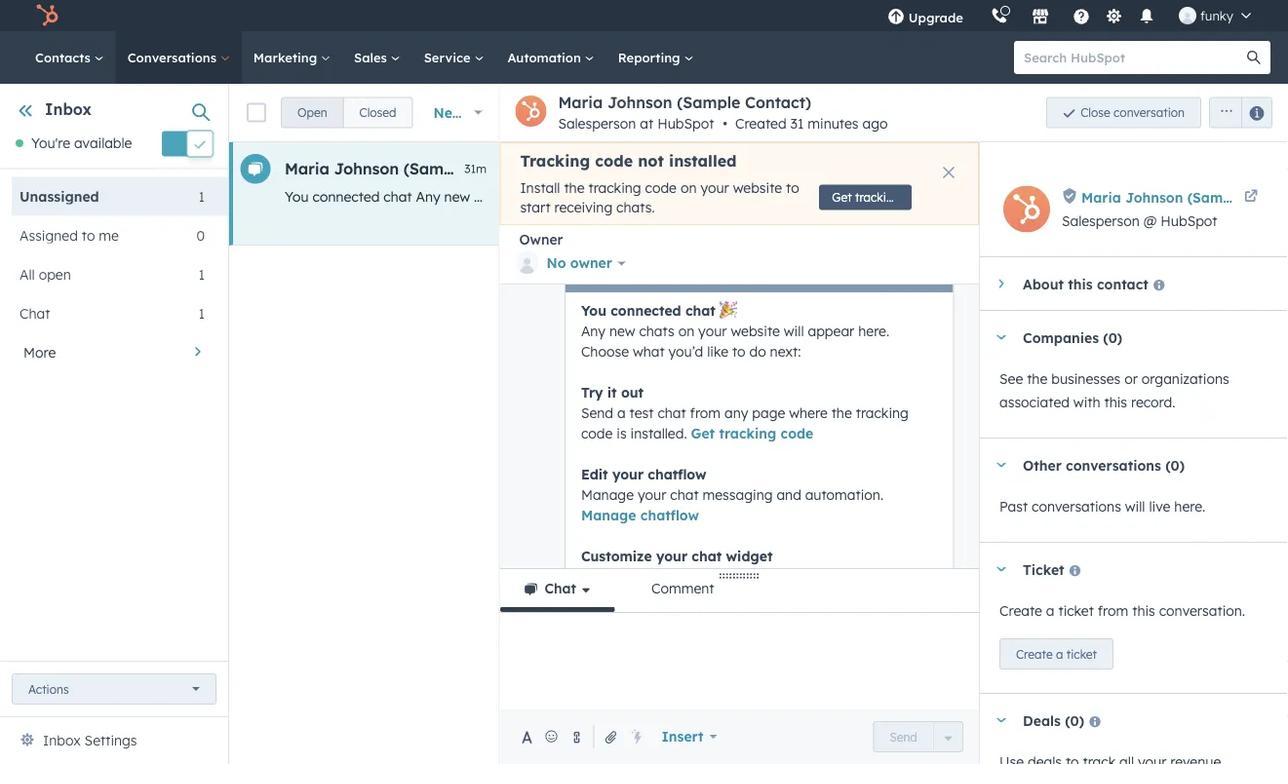 Task type: vqa. For each thing, say whether or not it's contained in the screenshot.
Send in the Try it out Send a test chat from any page where the tracking code is installed.
yes



Task type: describe. For each thing, give the bounding box(es) containing it.
any inside try it out send a test chat from any page where the tracking code is installed.
[[724, 404, 748, 422]]

marketing
[[253, 49, 321, 65]]

your inside you connected chat 🎉 any new chats on your website will appear here. choose what you'd like to do next:
[[698, 323, 727, 340]]

record.
[[1131, 394, 1176, 411]]

search image
[[1248, 51, 1261, 64]]

tracking code not installed alert
[[500, 142, 979, 225]]

🎉
[[719, 302, 733, 319]]

caret image for other conversations (0) dropdown button
[[996, 463, 1008, 468]]

open
[[297, 105, 327, 120]]

past
[[1000, 498, 1028, 515]]

1 for chat
[[199, 305, 205, 322]]

will inside live chat from maria johnson (sample contact) with context you connected chat
any new chats on your website will appear here. choose what you'd like to do next:

try it out 
send a test chat from any page where the tracking code is installed: https://app.hubs row
[[619, 188, 639, 205]]

next: inside live chat from maria johnson (sample contact) with context you connected chat
any new chats on your website will appear here. choose what you'd like to do next:

try it out 
send a test chat from any page where the tracking code is installed: https://app.hubs row
[[917, 188, 948, 205]]

color
[[676, 568, 708, 585]]

automation.
[[805, 486, 883, 503]]

your right the of
[[791, 568, 819, 585]]

1 vertical spatial get
[[691, 425, 715, 442]]

closed
[[359, 105, 396, 120]]

to left me
[[82, 227, 95, 244]]

conversations
[[127, 49, 220, 65]]

choose inside row
[[728, 188, 776, 205]]

and for messaging
[[776, 486, 801, 503]]

code inside try it out send a test chat from any page where the tracking code is installed.
[[581, 425, 612, 442]]

your up manage chatflow link
[[637, 486, 666, 503]]

0 vertical spatial chat
[[20, 305, 50, 322]]

open
[[39, 266, 71, 283]]

website inside row
[[566, 188, 615, 205]]

you for you connected chat 🎉 any new chats on your website will appear here. choose what you'd like to do next:
[[581, 302, 606, 319]]

marketplaces image
[[1032, 9, 1049, 26]]

2 vertical spatial this
[[1133, 603, 1156, 620]]

1 customize from the top
[[581, 548, 652, 565]]

upgrade
[[909, 9, 964, 25]]

contacts
[[35, 49, 94, 65]]

calling icon image
[[991, 8, 1008, 25]]

website inside "install the tracking code on your website to start receiving chats."
[[733, 179, 782, 197]]

funky
[[1201, 7, 1234, 23]]

edit your chatflow manage your chat messaging and automation. manage chatflow
[[581, 466, 883, 524]]

1 manage from the top
[[581, 486, 634, 503]]

companies (0) button
[[980, 311, 1269, 364]]

like inside row
[[854, 188, 876, 205]]

create for create a ticket from this conversation.
[[1000, 603, 1043, 620]]

tracking code not installed
[[520, 151, 737, 171]]

chat down maria johnson (sample contact)
[[384, 188, 412, 205]]

conversation
[[1114, 105, 1185, 120]]

connected for you connected chat 🎉 any new chats on your website will appear here. choose what you'd like to do next:
[[610, 302, 681, 319]]

tracking up messaging
[[719, 425, 776, 442]]

see
[[1000, 371, 1023, 388]]

live
[[1149, 498, 1171, 515]]

no
[[547, 255, 566, 272]]

test inside try it out send a test chat from any page where the tracking code is installed.
[[629, 404, 653, 422]]

comment button
[[627, 570, 739, 613]]

the inside try it out send a test chat from any page where the tracking code is installed.
[[831, 404, 852, 422]]

(sample for maria johnson (sample contact)
[[404, 159, 467, 178]]

where inside row
[[1221, 188, 1259, 205]]

send group
[[873, 722, 964, 753]]

tracking inside try it out send a test chat from any page where the tracking code is installed.
[[856, 404, 908, 422]]

businesses
[[1052, 371, 1121, 388]]

where inside try it out send a test chat from any page where the tracking code is installed.
[[789, 404, 827, 422]]

on inside "install the tracking code on your website to start receiving chats."
[[681, 179, 697, 197]]

Open button
[[281, 97, 344, 128]]

close conversation button
[[1047, 97, 1202, 128]]

send button
[[873, 722, 934, 753]]

new inside you connected chat 🎉 any new chats on your website will appear here. choose what you'd like to do next:
[[609, 323, 635, 340]]

with
[[1074, 394, 1101, 411]]

hubspot link
[[23, 4, 73, 27]]

tracking
[[520, 151, 590, 171]]

get tracking code inside button
[[832, 190, 931, 205]]

from inside row
[[1122, 188, 1152, 205]]

choose inside you connected chat 🎉 any new chats on your website will appear here. choose what you'd like to do next:
[[581, 343, 629, 360]]

installed
[[669, 151, 737, 171]]

conta
[[1248, 189, 1288, 206]]

1 vertical spatial salesperson
[[1062, 213, 1140, 230]]

go to chat widget settings link
[[581, 568, 926, 606]]

chats inside you connected chat 🎉 any new chats on your website will appear here. choose what you'd like to do next:
[[639, 323, 674, 340]]

chat inside try it out send a test chat from any page where the tracking code is installed.
[[657, 404, 686, 422]]

hubspot inside the maria johnson (sample contact) salesperson at hubspot • created 31 minutes ago
[[658, 115, 714, 132]]

reporting link
[[606, 31, 706, 84]]

1 for all open
[[199, 266, 205, 283]]

close image
[[943, 167, 955, 178]]

deals
[[1023, 712, 1061, 729]]

actions
[[28, 682, 69, 697]]

johnson for maria johnson (sample contact)
[[334, 159, 399, 178]]

website inside you connected chat 🎉 any new chats on your website will appear here. choose what you'd like to do next:
[[731, 323, 780, 340]]

inbox for inbox settings
[[43, 733, 81, 750]]

notifications button
[[1130, 0, 1164, 31]]

out inside try it out send a test chat from any page where the tracking code is installed.
[[621, 384, 643, 401]]

your right edit
[[612, 466, 643, 483]]

on inside row
[[513, 188, 529, 205]]

go to chat widget settings
[[581, 568, 926, 606]]

widget for your
[[726, 548, 772, 565]]

the inside "install the tracking code on your website to start receiving chats."
[[564, 179, 585, 197]]

start
[[520, 199, 551, 216]]

inbox settings link
[[43, 730, 137, 753]]

maria for maria johnson (sample contact)
[[285, 159, 330, 178]]

caret image for "ticket" dropdown button
[[996, 567, 1008, 572]]

you connected chat 🎉 any new chats on your website will appear here. choose what you'd like to do next:
[[581, 302, 889, 360]]

try inside try it out send a test chat from any page where the tracking code is installed.
[[581, 384, 603, 401]]

0
[[196, 227, 205, 244]]

main content containing maria johnson (sample contact)
[[229, 23, 1288, 765]]

calling icon button
[[983, 3, 1016, 29]]

appear inside you connected chat 🎉 any new chats on your website will appear here. choose what you'd like to do next:
[[808, 323, 854, 340]]

edit
[[581, 466, 608, 483]]

code inside button
[[904, 190, 931, 205]]

owner
[[519, 231, 563, 248]]

ticket button
[[980, 543, 1269, 596]]

not
[[638, 151, 664, 171]]

chat left widget.
[[823, 568, 852, 585]]

companies (0)
[[1023, 329, 1123, 346]]

to inside go to chat widget settings
[[581, 589, 595, 606]]

2 vertical spatial here.
[[1175, 498, 1206, 515]]

to inside "install the tracking code on your website to start receiving chats."
[[786, 179, 800, 197]]

send inside button
[[890, 730, 918, 745]]

newest button
[[421, 93, 495, 132]]

past conversations will live here.
[[1000, 498, 1206, 515]]

contact) for maria johnson (sample contact)
[[472, 159, 538, 178]]

live chat from maria johnson (sample contact) with context you connected chat
any new chats on your website will appear here. choose what you'd like to do next:

try it out 
send a test chat from any page where the tracking code is installed: https://app.hubs row
[[229, 142, 1288, 246]]

any inside live chat from maria johnson (sample contact) with context you connected chat
any new chats on your website will appear here. choose what you'd like to do next:

try it out 
send a test chat from any page where the tracking code is installed: https://app.hubs row
[[416, 188, 441, 205]]

will inside you connected chat 🎉 any new chats on your website will appear here. choose what you'd like to do next:
[[784, 323, 804, 340]]

actions button
[[12, 674, 217, 705]]

the inside row
[[1263, 188, 1284, 205]]

ticket
[[1023, 561, 1065, 578]]

comment
[[652, 580, 715, 597]]

Search HubSpot search field
[[1014, 41, 1253, 74]]

2 vertical spatial will
[[1125, 498, 1146, 515]]

test inside row
[[1061, 188, 1085, 205]]

all
[[20, 266, 35, 283]]

31m
[[464, 161, 487, 176]]

manage chatflow link
[[581, 507, 699, 524]]

get tracking code button
[[820, 185, 931, 210]]

you're available
[[31, 135, 132, 152]]

deals (0)
[[1023, 712, 1085, 729]]

created
[[735, 115, 787, 132]]

chat inside go to chat widget settings
[[599, 589, 629, 606]]

1 vertical spatial chatflow
[[640, 507, 699, 524]]

•
[[723, 115, 728, 132]]

(0) for deals (0)
[[1065, 712, 1085, 729]]

about
[[1023, 275, 1064, 292]]

your inside row
[[533, 188, 562, 205]]

search button
[[1238, 41, 1271, 74]]

0 horizontal spatial get tracking code
[[691, 425, 813, 442]]

to inside you connected chat 🎉 any new chats on your website will appear here. choose what you'd like to do next:
[[732, 343, 745, 360]]

chat up salesperson @ hubspot
[[1089, 188, 1118, 205]]

ago
[[863, 115, 888, 132]]

contact) for maria johnson (sample contact) salesperson at hubspot • created 31 minutes ago
[[745, 93, 811, 112]]

the inside the see the businesses or organizations associated with this record.
[[1027, 371, 1048, 388]]

sales
[[354, 49, 391, 65]]

2 vertical spatial from
[[1098, 603, 1129, 620]]

send inside row
[[1013, 188, 1045, 205]]

0 vertical spatial chatflow
[[648, 466, 706, 483]]

create a ticket from this conversation.
[[1000, 603, 1246, 620]]

install
[[520, 179, 560, 197]]

about this contact button
[[980, 258, 1269, 310]]

conversations for will
[[1032, 498, 1122, 515]]

caret image for companies (0) 'dropdown button'
[[996, 335, 1008, 340]]

connected for you connected chat any new chats on your website will appear here. choose what you'd like to do next:  try it out  send a test chat from any page where the t
[[313, 188, 380, 205]]

johnson for maria johnson (sample conta
[[1126, 189, 1184, 206]]

marketing link
[[242, 31, 342, 84]]



Task type: locate. For each thing, give the bounding box(es) containing it.
maria up salesperson @ hubspot
[[1082, 189, 1122, 206]]

2 group from the left
[[1202, 97, 1273, 128]]

1 vertical spatial chats
[[639, 323, 674, 340]]

1 vertical spatial ticket
[[1067, 647, 1097, 662]]

choose up is at the left of page
[[581, 343, 629, 360]]

appear inside row
[[643, 188, 690, 205]]

what down "31"
[[780, 188, 812, 205]]

conversations down other conversations (0)
[[1032, 498, 1122, 515]]

0 horizontal spatial like
[[707, 343, 728, 360]]

create for create a ticket
[[1016, 647, 1053, 662]]

0 vertical spatial get
[[832, 190, 852, 205]]

here. inside you connected chat 🎉 any new chats on your website will appear here. choose what you'd like to do next:
[[858, 323, 889, 340]]

you down open button
[[285, 188, 309, 205]]

a inside try it out send a test chat from any page where the tracking code is installed.
[[617, 404, 625, 422]]

contact) up created
[[745, 93, 811, 112]]

a up is at the left of page
[[617, 404, 625, 422]]

service link
[[412, 31, 496, 84]]

ticket for create a ticket from this conversation.
[[1059, 603, 1094, 620]]

maria
[[558, 93, 603, 112], [285, 159, 330, 178], [1082, 189, 1122, 206]]

at
[[640, 115, 654, 132]]

any inside you connected chat 🎉 any new chats on your website will appear here. choose what you'd like to do next:
[[581, 323, 605, 340]]

test
[[1061, 188, 1085, 205], [629, 404, 653, 422]]

about this contact
[[1023, 275, 1149, 292]]

help image
[[1073, 9, 1090, 26]]

choose
[[728, 188, 776, 205], [581, 343, 629, 360]]

0 horizontal spatial any
[[416, 188, 441, 205]]

2 caret image from the top
[[996, 463, 1008, 468]]

out inside row
[[988, 188, 1009, 205]]

style
[[740, 568, 770, 585]]

maria inside the maria johnson (sample contact) salesperson at hubspot • created 31 minutes ago
[[558, 93, 603, 112]]

1 vertical spatial create
[[1016, 647, 1053, 662]]

code inside "install the tracking code on your website to start receiving chats."
[[645, 179, 677, 197]]

1 vertical spatial hubspot
[[1161, 213, 1218, 230]]

you'd
[[816, 188, 851, 205], [668, 343, 703, 360]]

31
[[791, 115, 804, 132]]

try up edit
[[581, 384, 603, 401]]

1 horizontal spatial you
[[581, 302, 606, 319]]

0 horizontal spatial new
[[444, 188, 470, 205]]

0 horizontal spatial will
[[619, 188, 639, 205]]

0 vertical spatial try
[[952, 188, 971, 205]]

maria johnson (sample conta
[[1082, 189, 1288, 206]]

messaging
[[702, 486, 773, 503]]

connected down maria johnson (sample contact)
[[313, 188, 380, 205]]

maria for maria johnson (sample contact) salesperson at hubspot • created 31 minutes ago
[[558, 93, 603, 112]]

the up associated in the bottom of the page
[[1027, 371, 1048, 388]]

the up automation.
[[831, 404, 852, 422]]

any down owner
[[581, 323, 605, 340]]

2 vertical spatial send
[[890, 730, 918, 745]]

salesperson up tracking code not installed
[[558, 115, 636, 132]]

conversation.
[[1159, 603, 1246, 620]]

to down "31"
[[786, 179, 800, 197]]

1 vertical spatial where
[[789, 404, 827, 422]]

ticket up the "create a ticket"
[[1059, 603, 1094, 620]]

1 vertical spatial (0)
[[1166, 457, 1185, 474]]

chat up installed. in the bottom of the page
[[657, 404, 686, 422]]

0 vertical spatial any
[[1156, 188, 1180, 205]]

(sample left conta
[[1188, 189, 1244, 206]]

caret image
[[996, 335, 1008, 340], [996, 463, 1008, 468], [996, 567, 1008, 572], [996, 718, 1008, 723]]

a inside row
[[1049, 188, 1057, 205]]

conversations inside dropdown button
[[1066, 457, 1162, 474]]

organizations
[[1142, 371, 1230, 388]]

caret image left deals
[[996, 718, 1008, 723]]

johnson inside row
[[334, 159, 399, 178]]

1 vertical spatial next:
[[770, 343, 801, 360]]

2 vertical spatial maria
[[1082, 189, 1122, 206]]

sales link
[[342, 31, 412, 84]]

and inside customize your chat widget customize the color and style of your chat widget.
[[711, 568, 736, 585]]

johnson up @ in the top of the page
[[1126, 189, 1184, 206]]

0 vertical spatial any
[[416, 188, 441, 205]]

1 horizontal spatial you'd
[[816, 188, 851, 205]]

you inside you connected chat 🎉 any new chats on your website will appear here. choose what you'd like to do next:
[[581, 302, 606, 319]]

you'd down minutes
[[816, 188, 851, 205]]

settings link
[[1102, 5, 1126, 26]]

1 vertical spatial this
[[1105, 394, 1128, 411]]

johnson
[[608, 93, 673, 112], [334, 159, 399, 178], [1126, 189, 1184, 206]]

get tracking code down the ago
[[832, 190, 931, 205]]

get inside button
[[832, 190, 852, 205]]

hubspot right at
[[658, 115, 714, 132]]

0 vertical spatial chats
[[474, 188, 509, 205]]

0 horizontal spatial (0)
[[1065, 712, 1085, 729]]

a up about
[[1049, 188, 1057, 205]]

all open
[[20, 266, 71, 283]]

on
[[681, 179, 697, 197], [513, 188, 529, 205], [678, 323, 694, 340]]

automation link
[[496, 31, 606, 84]]

no owner button
[[515, 249, 626, 278]]

unassigned
[[20, 188, 99, 205]]

maria down the automation link
[[558, 93, 603, 112]]

maria for maria johnson (sample conta
[[1082, 189, 1122, 206]]

1 group from the left
[[281, 97, 413, 128]]

1 horizontal spatial page
[[1184, 188, 1217, 205]]

1 vertical spatial here.
[[858, 323, 889, 340]]

install the tracking code on your website to start receiving chats.
[[520, 179, 800, 216]]

caret image inside "ticket" dropdown button
[[996, 567, 1008, 572]]

next: up try it out send a test chat from any page where the tracking code is installed.
[[770, 343, 801, 360]]

customize your chat widget customize the color and style of your chat widget.
[[581, 548, 906, 585]]

from inside try it out send a test chat from any page where the tracking code is installed.
[[690, 404, 720, 422]]

you'd inside you connected chat 🎉 any new chats on your website will appear here. choose what you'd like to do next:
[[668, 343, 703, 360]]

here. inside row
[[693, 188, 724, 205]]

test up installed. in the bottom of the page
[[629, 404, 653, 422]]

try inside row
[[952, 188, 971, 205]]

no owner
[[547, 255, 612, 272]]

2 vertical spatial (0)
[[1065, 712, 1085, 729]]

other conversations (0)
[[1023, 457, 1185, 474]]

widget inside go to chat widget settings
[[633, 589, 680, 606]]

caret image left ticket at the bottom of the page
[[996, 567, 1008, 572]]

create down ticket at the bottom of the page
[[1000, 603, 1043, 620]]

what
[[780, 188, 812, 205], [632, 343, 664, 360]]

it inside try it out send a test chat from any page where the tracking code is installed.
[[607, 384, 617, 401]]

(sample inside the maria johnson (sample conta link
[[1188, 189, 1244, 206]]

caret image
[[999, 278, 1004, 290]]

a
[[1049, 188, 1057, 205], [617, 404, 625, 422], [1046, 603, 1055, 620], [1056, 647, 1064, 662]]

1 horizontal spatial hubspot
[[1161, 213, 1218, 230]]

4 caret image from the top
[[996, 718, 1008, 723]]

2 customize from the top
[[581, 568, 648, 585]]

this inside the see the businesses or organizations associated with this record.
[[1105, 394, 1128, 411]]

conversations for (0)
[[1066, 457, 1162, 474]]

salesperson left @ in the top of the page
[[1062, 213, 1140, 230]]

1 horizontal spatial contact)
[[745, 93, 811, 112]]

(0) up businesses
[[1104, 329, 1123, 346]]

will left live in the bottom of the page
[[1125, 498, 1146, 515]]

chat left the 🎉
[[685, 302, 715, 319]]

2 1 from the top
[[199, 266, 205, 283]]

t
[[1288, 188, 1288, 205]]

inbox for inbox
[[45, 99, 92, 119]]

menu containing funky
[[874, 0, 1265, 31]]

go
[[906, 568, 926, 585]]

will down tracking code not installed
[[619, 188, 639, 205]]

contact) up 'install'
[[472, 159, 538, 178]]

website left chats.
[[566, 188, 615, 205]]

or
[[1125, 371, 1138, 388]]

website down the 🎉
[[731, 323, 780, 340]]

widget.
[[856, 568, 903, 585]]

0 vertical spatial and
[[776, 486, 801, 503]]

2 manage from the top
[[581, 507, 636, 524]]

widget
[[726, 548, 772, 565], [633, 589, 680, 606]]

newest
[[434, 104, 483, 121]]

0 vertical spatial you
[[285, 188, 309, 205]]

create inside button
[[1016, 647, 1053, 662]]

0 vertical spatial this
[[1068, 275, 1093, 292]]

widget up style
[[726, 548, 772, 565]]

main content
[[229, 23, 1288, 765]]

connected down owner
[[610, 302, 681, 319]]

1 vertical spatial get tracking code
[[691, 425, 813, 442]]

ticket for create a ticket
[[1067, 647, 1097, 662]]

a down ticket at the bottom of the page
[[1046, 603, 1055, 620]]

1 horizontal spatial try
[[952, 188, 971, 205]]

0 horizontal spatial you
[[285, 188, 309, 205]]

chat
[[20, 305, 50, 322], [545, 580, 576, 597]]

0 vertical spatial from
[[1122, 188, 1152, 205]]

(sample for maria johnson (sample contact) salesperson at hubspot • created 31 minutes ago
[[677, 93, 741, 112]]

to inside row
[[880, 188, 893, 205]]

1 horizontal spatial johnson
[[608, 93, 673, 112]]

associated
[[1000, 394, 1070, 411]]

(sample up '•'
[[677, 93, 741, 112]]

you down owner
[[581, 302, 606, 319]]

1 horizontal spatial do
[[897, 188, 913, 205]]

manage
[[581, 486, 634, 503], [581, 507, 636, 524]]

0 vertical spatial customize
[[581, 548, 652, 565]]

any inside row
[[1156, 188, 1180, 205]]

close conversation
[[1081, 105, 1185, 120]]

tracking inside button
[[855, 190, 901, 205]]

1 vertical spatial do
[[749, 343, 766, 360]]

0 horizontal spatial hubspot
[[658, 115, 714, 132]]

a up deals (0)
[[1056, 647, 1064, 662]]

this down or
[[1105, 394, 1128, 411]]

notifications image
[[1138, 9, 1156, 26]]

menu
[[874, 0, 1265, 31]]

0 vertical spatial page
[[1184, 188, 1217, 205]]

where
[[1221, 188, 1259, 205], [789, 404, 827, 422]]

page inside row
[[1184, 188, 1217, 205]]

what up installed. in the bottom of the page
[[632, 343, 664, 360]]

what inside you connected chat 🎉 any new chats on your website will appear here. choose what you'd like to do next:
[[632, 343, 664, 360]]

from up get tracking code 'link'
[[690, 404, 720, 422]]

widget down color
[[633, 589, 680, 606]]

inbox left settings
[[43, 733, 81, 750]]

you inside row
[[285, 188, 309, 205]]

0 horizontal spatial do
[[749, 343, 766, 360]]

1 vertical spatial johnson
[[334, 159, 399, 178]]

widget for to
[[633, 589, 680, 606]]

create a ticket
[[1016, 647, 1097, 662]]

0 vertical spatial get tracking code
[[832, 190, 931, 205]]

connected
[[313, 188, 380, 205], [610, 302, 681, 319]]

a inside button
[[1056, 647, 1064, 662]]

your inside "install the tracking code on your website to start receiving chats."
[[701, 179, 729, 197]]

like down the 🎉
[[707, 343, 728, 360]]

(sample inside the maria johnson (sample contact) salesperson at hubspot • created 31 minutes ago
[[677, 93, 741, 112]]

contact) inside row
[[472, 159, 538, 178]]

owner
[[570, 255, 612, 272]]

will up try it out send a test chat from any page where the tracking code is installed.
[[784, 323, 804, 340]]

chat up manage chatflow link
[[670, 486, 698, 503]]

website
[[733, 179, 782, 197], [566, 188, 615, 205], [731, 323, 780, 340]]

funky town image
[[1179, 7, 1197, 24]]

0 vertical spatial it
[[975, 188, 984, 205]]

chatflow up color
[[640, 507, 699, 524]]

you're available image
[[16, 140, 23, 147]]

1 vertical spatial chat
[[545, 580, 576, 597]]

you're
[[31, 135, 70, 152]]

caret image inside other conversations (0) dropdown button
[[996, 463, 1008, 468]]

on inside you connected chat 🎉 any new chats on your website will appear here. choose what you'd like to do next:
[[678, 323, 694, 340]]

new down owner
[[609, 323, 635, 340]]

chatflow down installed. in the bottom of the page
[[648, 466, 706, 483]]

caret image for deals (0) dropdown button
[[996, 718, 1008, 723]]

chat inside you connected chat 🎉 any new chats on your website will appear here. choose what you'd like to do next:
[[685, 302, 715, 319]]

0 vertical spatial 1
[[199, 188, 205, 205]]

do inside you connected chat 🎉 any new chats on your website will appear here. choose what you'd like to do next:
[[749, 343, 766, 360]]

0 vertical spatial (0)
[[1104, 329, 1123, 346]]

1 vertical spatial manage
[[581, 507, 636, 524]]

you connected chat any new chats on your website will appear here. choose what you'd like to do next:  try it out  send a test chat from any page where the t
[[285, 188, 1288, 205]]

your down installed
[[701, 179, 729, 197]]

your up color
[[656, 548, 687, 565]]

new down 31m
[[444, 188, 470, 205]]

maria johnson (sample contact) salesperson at hubspot • created 31 minutes ago
[[558, 93, 888, 132]]

connected inside you connected chat 🎉 any new chats on your website will appear here. choose what you'd like to do next:
[[610, 302, 681, 319]]

marketplaces button
[[1020, 0, 1061, 31]]

contact
[[1097, 275, 1149, 292]]

1 vertical spatial any
[[581, 323, 605, 340]]

chat up color
[[691, 548, 722, 565]]

conversations
[[1066, 457, 1162, 474], [1032, 498, 1122, 515]]

chats inside row
[[474, 188, 509, 205]]

johnson down closed button
[[334, 159, 399, 178]]

next: inside you connected chat 🎉 any new chats on your website will appear here. choose what you'd like to do next:
[[770, 343, 801, 360]]

the left t
[[1263, 188, 1284, 205]]

(0) right deals
[[1065, 712, 1085, 729]]

hubspot down the maria johnson (sample conta link
[[1161, 213, 1218, 230]]

caret image inside companies (0) 'dropdown button'
[[996, 335, 1008, 340]]

1 horizontal spatial where
[[1221, 188, 1259, 205]]

caret image left other
[[996, 463, 1008, 468]]

this inside dropdown button
[[1068, 275, 1093, 292]]

page inside try it out send a test chat from any page where the tracking code is installed.
[[752, 404, 785, 422]]

conversations up past conversations will live here.
[[1066, 457, 1162, 474]]

out up caret icon
[[988, 188, 1009, 205]]

connected inside live chat from maria johnson (sample contact) with context you connected chat
any new chats on your website will appear here. choose what you'd like to do next:

try it out 
send a test chat from any page where the tracking code is installed: https://app.hubs row
[[313, 188, 380, 205]]

do inside row
[[897, 188, 913, 205]]

chatflow
[[648, 466, 706, 483], [640, 507, 699, 524]]

0 vertical spatial what
[[780, 188, 812, 205]]

create a ticket button
[[1000, 639, 1114, 670]]

1 horizontal spatial maria
[[558, 93, 603, 112]]

1 vertical spatial try
[[581, 384, 603, 401]]

1 vertical spatial and
[[711, 568, 736, 585]]

any
[[416, 188, 441, 205], [581, 323, 605, 340]]

0 horizontal spatial and
[[711, 568, 736, 585]]

1 horizontal spatial out
[[988, 188, 1009, 205]]

more
[[23, 344, 56, 361]]

and inside edit your chatflow manage your chat messaging and automation. manage chatflow
[[776, 486, 801, 503]]

like down the ago
[[854, 188, 876, 205]]

1 vertical spatial connected
[[610, 302, 681, 319]]

any down maria johnson (sample contact)
[[416, 188, 441, 205]]

it inside live chat from maria johnson (sample contact) with context you connected chat
any new chats on your website will appear here. choose what you'd like to do next:

try it out 
send a test chat from any page where the tracking code is installed: https://app.hubs row
[[975, 188, 984, 205]]

0 vertical spatial next:
[[917, 188, 948, 205]]

1 horizontal spatial any
[[581, 323, 605, 340]]

group containing open
[[281, 97, 413, 128]]

0 vertical spatial test
[[1061, 188, 1085, 205]]

insert
[[662, 729, 704, 746]]

1 horizontal spatial and
[[776, 486, 801, 503]]

johnson for maria johnson (sample contact) salesperson at hubspot • created 31 minutes ago
[[608, 93, 673, 112]]

website down installed
[[733, 179, 782, 197]]

the left color
[[651, 568, 672, 585]]

out
[[988, 188, 1009, 205], [621, 384, 643, 401]]

tracking inside "install the tracking code on your website to start receiving chats."
[[589, 179, 641, 197]]

1 vertical spatial new
[[609, 323, 635, 340]]

receiving
[[555, 199, 613, 216]]

where left t
[[1221, 188, 1259, 205]]

0 vertical spatial like
[[854, 188, 876, 205]]

chat inside edit your chatflow manage your chat messaging and automation. manage chatflow
[[670, 486, 698, 503]]

0 vertical spatial appear
[[643, 188, 690, 205]]

and for color
[[711, 568, 736, 585]]

get tracking code link
[[691, 425, 813, 442]]

johnson inside the maria johnson (sample contact) salesperson at hubspot • created 31 minutes ago
[[608, 93, 673, 112]]

0 horizontal spatial here.
[[693, 188, 724, 205]]

you'd inside row
[[816, 188, 851, 205]]

test up salesperson @ hubspot
[[1061, 188, 1085, 205]]

1 horizontal spatial salesperson
[[1062, 213, 1140, 230]]

your down tracking
[[533, 188, 562, 205]]

Closed button
[[343, 97, 413, 128]]

assigned
[[20, 227, 78, 244]]

create up deals
[[1016, 647, 1053, 662]]

0 horizontal spatial (sample
[[404, 159, 467, 178]]

group
[[281, 97, 413, 128], [1202, 97, 1273, 128]]

your down the 🎉
[[698, 323, 727, 340]]

get tracking code up messaging
[[691, 425, 813, 442]]

2 horizontal spatial (sample
[[1188, 189, 1244, 206]]

from down "ticket" dropdown button
[[1098, 603, 1129, 620]]

0 horizontal spatial maria
[[285, 159, 330, 178]]

settings image
[[1106, 8, 1123, 26]]

group down sales
[[281, 97, 413, 128]]

salesperson @ hubspot
[[1062, 213, 1218, 230]]

0 vertical spatial hubspot
[[658, 115, 714, 132]]

group down search button at the right top of page
[[1202, 97, 1273, 128]]

new inside live chat from maria johnson (sample contact) with context you connected chat
any new chats on your website will appear here. choose what you'd like to do next:

try it out 
send a test chat from any page where the tracking code is installed: https://app.hubs row
[[444, 188, 470, 205]]

minutes
[[808, 115, 859, 132]]

2 horizontal spatial (0)
[[1166, 457, 1185, 474]]

to down the ago
[[880, 188, 893, 205]]

page up salesperson @ hubspot
[[1184, 188, 1217, 205]]

maria inside row
[[285, 159, 330, 178]]

(sample for maria johnson (sample conta
[[1188, 189, 1244, 206]]

1 horizontal spatial (0)
[[1104, 329, 1123, 346]]

tracking down the ago
[[855, 190, 901, 205]]

available
[[74, 135, 132, 152]]

to left 'comment' button
[[581, 589, 595, 606]]

1 horizontal spatial this
[[1105, 394, 1128, 411]]

settings
[[84, 733, 137, 750]]

you for you connected chat any new chats on your website will appear here. choose what you'd like to do next:  try it out  send a test chat from any page where the t
[[285, 188, 309, 205]]

1 for unassigned
[[199, 188, 205, 205]]

3 1 from the top
[[199, 305, 205, 322]]

2 horizontal spatial here.
[[1175, 498, 1206, 515]]

1 horizontal spatial like
[[854, 188, 876, 205]]

0 horizontal spatial chat
[[20, 305, 50, 322]]

salesperson inside the maria johnson (sample contact) salesperson at hubspot • created 31 minutes ago
[[558, 115, 636, 132]]

hubspot
[[658, 115, 714, 132], [1161, 213, 1218, 230]]

any
[[1156, 188, 1180, 205], [724, 404, 748, 422]]

conversations link
[[116, 31, 242, 84]]

chat inside "button"
[[545, 580, 576, 597]]

contact)
[[745, 93, 811, 112], [472, 159, 538, 178]]

like inside you connected chat 🎉 any new chats on your website will appear here. choose what you'd like to do next:
[[707, 343, 728, 360]]

of
[[774, 568, 787, 585]]

(0) for companies (0)
[[1104, 329, 1123, 346]]

inbox settings
[[43, 733, 137, 750]]

will
[[619, 188, 639, 205], [784, 323, 804, 340], [1125, 498, 1146, 515]]

what inside row
[[780, 188, 812, 205]]

chats.
[[617, 199, 655, 216]]

0 horizontal spatial page
[[752, 404, 785, 422]]

and right messaging
[[776, 486, 801, 503]]

2 vertical spatial 1
[[199, 305, 205, 322]]

page up get tracking code 'link'
[[752, 404, 785, 422]]

1 horizontal spatial next:
[[917, 188, 948, 205]]

caret image inside deals (0) dropdown button
[[996, 718, 1008, 723]]

0 horizontal spatial connected
[[313, 188, 380, 205]]

the
[[564, 179, 585, 197], [1263, 188, 1284, 205], [1027, 371, 1048, 388], [831, 404, 852, 422], [651, 568, 672, 585]]

next: down close image
[[917, 188, 948, 205]]

1 horizontal spatial it
[[975, 188, 984, 205]]

1 vertical spatial test
[[629, 404, 653, 422]]

2 horizontal spatial maria
[[1082, 189, 1122, 206]]

hubspot image
[[35, 4, 59, 27]]

1 vertical spatial send
[[581, 404, 613, 422]]

1 horizontal spatial send
[[890, 730, 918, 745]]

companies
[[1023, 329, 1099, 346]]

1 vertical spatial it
[[607, 384, 617, 401]]

johnson up at
[[608, 93, 673, 112]]

0 horizontal spatial widget
[[633, 589, 680, 606]]

the inside customize your chat widget customize the color and style of your chat widget.
[[651, 568, 672, 585]]

0 horizontal spatial this
[[1068, 275, 1093, 292]]

get right installed. in the bottom of the page
[[691, 425, 715, 442]]

widget inside customize your chat widget customize the color and style of your chat widget.
[[726, 548, 772, 565]]

send inside try it out send a test chat from any page where the tracking code is installed.
[[581, 404, 613, 422]]

automation
[[508, 49, 585, 65]]

0 vertical spatial (sample
[[677, 93, 741, 112]]

maria down open button
[[285, 159, 330, 178]]

1 horizontal spatial chats
[[639, 323, 674, 340]]

0 horizontal spatial johnson
[[334, 159, 399, 178]]

ticket down the "create a ticket from this conversation." at right bottom
[[1067, 647, 1097, 662]]

try it out send a test chat from any page where the tracking code is installed.
[[581, 384, 908, 442]]

tracking up chats.
[[589, 179, 641, 197]]

any up @ in the top of the page
[[1156, 188, 1180, 205]]

get
[[832, 190, 852, 205], [691, 425, 715, 442]]

1 vertical spatial appear
[[808, 323, 854, 340]]

0 vertical spatial new
[[444, 188, 470, 205]]

funky button
[[1167, 0, 1263, 31]]

try down close image
[[952, 188, 971, 205]]

(sample inside live chat from maria johnson (sample contact) with context you connected chat
any new chats on your website will appear here. choose what you'd like to do next:

try it out 
send a test chat from any page where the tracking code is installed: https://app.hubs row
[[404, 159, 467, 178]]

@
[[1144, 213, 1157, 230]]

service
[[424, 49, 474, 65]]

(sample
[[677, 93, 741, 112], [404, 159, 467, 178], [1188, 189, 1244, 206]]

1 1 from the top
[[199, 188, 205, 205]]

1 caret image from the top
[[996, 335, 1008, 340]]

inbox up you're available
[[45, 99, 92, 119]]

0 horizontal spatial next:
[[770, 343, 801, 360]]

3 caret image from the top
[[996, 567, 1008, 572]]

the up receiving
[[564, 179, 585, 197]]

upgrade image
[[887, 9, 905, 26]]

1 vertical spatial conversations
[[1032, 498, 1122, 515]]

(0) up live in the bottom of the page
[[1166, 457, 1185, 474]]

0 vertical spatial will
[[619, 188, 639, 205]]

(0) inside 'dropdown button'
[[1104, 329, 1123, 346]]



